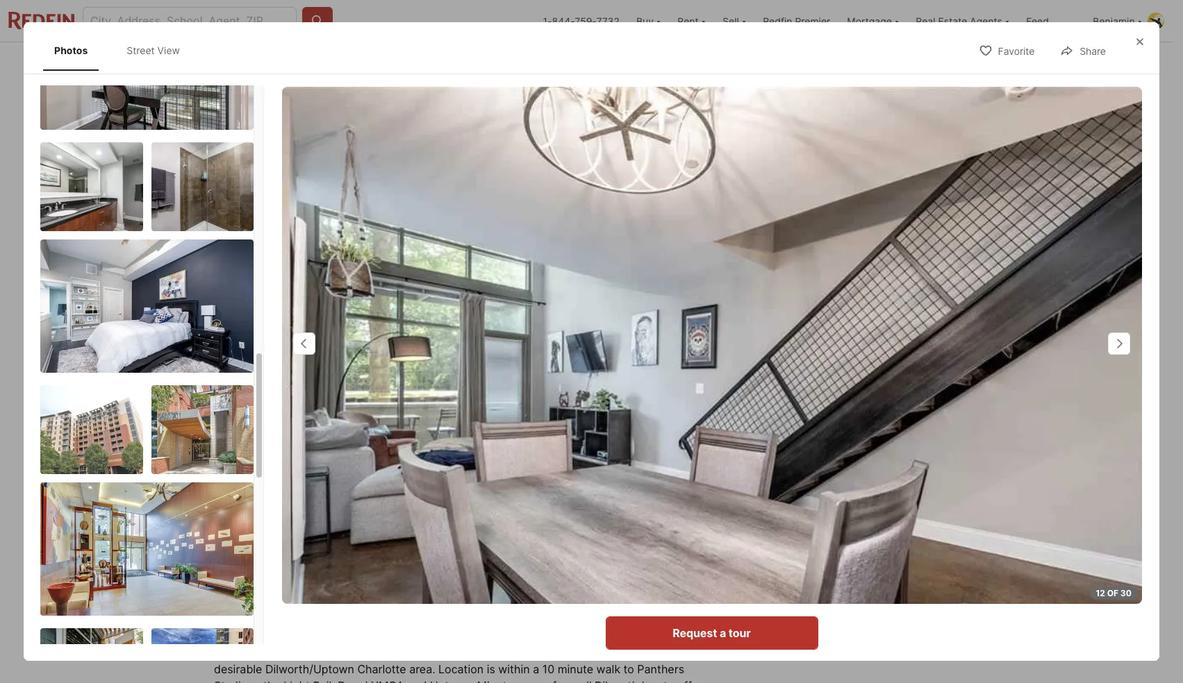 Task type: describe. For each thing, give the bounding box(es) containing it.
1 tab from the left
[[214, 45, 303, 79]]

request a tour inside request a tour dialog
[[673, 627, 751, 641]]

ft
[[476, 489, 486, 503]]

0 vertical spatial request a tour
[[812, 510, 890, 524]]

759-
[[575, 15, 597, 27]]

light
[[284, 680, 310, 684]]

swimming
[[287, 537, 327, 548]]

area.
[[410, 663, 436, 677]]

0 horizontal spatial 701
[[214, 441, 232, 455]]

bathroom,
[[367, 646, 421, 660]]

about 701 royal ct #104
[[214, 607, 406, 626]]

/mo
[[272, 468, 302, 487]]

dilworth
[[595, 680, 639, 684]]

City, Address, School, Agent, ZIP search field
[[83, 7, 297, 35]]

0 vertical spatial royal
[[236, 441, 264, 455]]

minutes
[[477, 680, 519, 684]]

1 horizontal spatial tab list
[[214, 42, 686, 79]]

tour inside dialog
[[729, 627, 751, 641]]

minute
[[558, 663, 594, 677]]

$2,200
[[214, 468, 272, 487]]

sq
[[459, 489, 473, 503]]

maintained
[[450, 646, 508, 660]]

beautiful 1 bedroom, 1 1/2 bathroom, well-maintained ground level loft located in the most desirable dilworth/uptown charlotte area. location is within a 10 minute walk to panthers stadium, the light rail, dowd ymca and uptown. minutes away from all dilworth has to offe
[[214, 646, 717, 684]]

0 vertical spatial charlotte
[[314, 441, 363, 455]]

$2,200 /mo price
[[214, 468, 302, 503]]

1 left 1/2
[[340, 646, 345, 660]]

send a message button
[[759, 545, 943, 578]]

street view for street view button
[[256, 392, 311, 404]]

1,104
[[459, 468, 499, 487]]

12 of 30
[[1096, 589, 1132, 599]]

submit search image
[[311, 14, 325, 28]]

701 for contact 701 royal ct #104
[[817, 465, 841, 482]]

(813) 535-0986 button
[[759, 584, 943, 617]]

1 left bedroom,
[[278, 646, 283, 660]]

view inside tab
[[158, 44, 180, 56]]

3 tab from the left
[[376, 45, 426, 79]]

located
[[599, 646, 638, 660]]

1 horizontal spatial request
[[812, 510, 857, 524]]

is
[[487, 663, 495, 677]]

1 vertical spatial request a tour button
[[606, 617, 818, 651]]

7732
[[597, 15, 620, 27]]

has
[[642, 680, 661, 684]]

28202
[[389, 441, 423, 455]]

2 , from the left
[[363, 441, 366, 455]]

tab list inside request a tour dialog
[[40, 31, 205, 71]]

1 vertical spatial to
[[664, 680, 675, 684]]

6 tab from the left
[[563, 45, 675, 79]]

in
[[242, 537, 249, 548]]

photos
[[903, 392, 936, 404]]

share button
[[1049, 36, 1118, 65]]

w/d in unit
[[222, 537, 267, 548]]

bedroom,
[[286, 646, 337, 660]]

panthers
[[638, 663, 685, 677]]

1,104 sq ft
[[459, 468, 499, 503]]

1.5 baths
[[395, 468, 425, 503]]

away
[[522, 680, 550, 684]]

message
[[846, 555, 895, 569]]

view inside button
[[288, 392, 311, 404]]

0986
[[875, 594, 905, 608]]

of
[[1108, 589, 1119, 599]]

royal for about 701 royal ct #104
[[298, 607, 340, 626]]

favorite button
[[967, 36, 1047, 65]]

street view tab
[[116, 33, 191, 68]]

0 horizontal spatial to
[[624, 663, 635, 677]]

ymca
[[371, 680, 404, 684]]

0 vertical spatial request a tour button
[[759, 500, 943, 534]]

0 horizontal spatial the
[[263, 680, 281, 684]]

unit
[[251, 537, 267, 548]]

feed
[[1027, 15, 1050, 27]]

price
[[214, 489, 241, 503]]

within
[[499, 663, 530, 677]]

1-844-759-7732 link
[[543, 15, 620, 27]]

street view for tab list containing photos
[[127, 44, 180, 56]]

ct for contact 701 royal ct #104
[[885, 465, 901, 482]]

about
[[214, 607, 262, 626]]

location
[[439, 663, 484, 677]]

(813)
[[817, 594, 846, 608]]

a inside dialog
[[720, 627, 726, 641]]

535-
[[849, 594, 875, 608]]

0 vertical spatial ct
[[267, 441, 279, 455]]

and
[[407, 680, 427, 684]]

844-
[[552, 15, 575, 27]]

favorite
[[999, 45, 1035, 57]]

a inside button
[[837, 555, 844, 569]]

nc
[[369, 441, 386, 455]]



Task type: locate. For each thing, give the bounding box(es) containing it.
0 vertical spatial the
[[653, 646, 670, 660]]

all
[[580, 680, 592, 684]]

1 vertical spatial tour
[[729, 627, 751, 641]]

1 vertical spatial view
[[288, 392, 311, 404]]

1 vertical spatial the
[[263, 680, 281, 684]]

request a tour button down contact 701 royal ct #104
[[759, 500, 943, 534]]

charlotte up 1 beds
[[314, 441, 363, 455]]

0 horizontal spatial royal
[[236, 441, 264, 455]]

1 horizontal spatial ct
[[344, 607, 362, 626]]

walk
[[597, 663, 621, 677]]

the right in
[[653, 646, 670, 660]]

dilworth/uptown
[[265, 663, 354, 677]]

royal for contact 701 royal ct #104
[[845, 465, 882, 482]]

2 horizontal spatial royal
[[845, 465, 882, 482]]

request inside dialog
[[673, 627, 718, 641]]

image image
[[40, 0, 254, 130], [214, 81, 736, 423], [742, 81, 959, 250], [40, 142, 143, 231], [151, 142, 254, 231], [40, 239, 254, 373], [742, 255, 959, 423], [40, 385, 143, 474], [151, 385, 254, 474], [40, 483, 254, 616]]

#104 for about 701 royal ct #104
[[366, 607, 406, 626]]

1 vertical spatial #104
[[904, 465, 939, 482]]

1 horizontal spatial street
[[256, 392, 285, 404]]

from
[[553, 680, 577, 684]]

contact
[[759, 465, 814, 482]]

1.5
[[395, 468, 418, 487]]

,
[[308, 441, 311, 455], [363, 441, 366, 455]]

1 horizontal spatial 701
[[266, 607, 294, 626]]

the
[[653, 646, 670, 660], [263, 680, 281, 684]]

1 vertical spatial 30
[[1121, 589, 1132, 599]]

2 vertical spatial 701
[[266, 607, 294, 626]]

1 horizontal spatial tour
[[868, 510, 890, 524]]

2 tab from the left
[[303, 45, 376, 79]]

0 horizontal spatial ct
[[267, 441, 279, 455]]

1 horizontal spatial street view
[[256, 392, 311, 404]]

to up the dilworth at the bottom of page
[[624, 663, 635, 677]]

0 horizontal spatial 30
[[888, 392, 901, 404]]

1 horizontal spatial royal
[[298, 607, 340, 626]]

baths
[[395, 489, 425, 503]]

street view inside street view tab
[[127, 44, 180, 56]]

0 horizontal spatial ,
[[308, 441, 311, 455]]

royal
[[236, 441, 264, 455], [845, 465, 882, 482], [298, 607, 340, 626]]

a
[[859, 510, 865, 524], [837, 555, 844, 569], [720, 627, 726, 641], [533, 663, 540, 677]]

0 horizontal spatial request a tour
[[673, 627, 751, 641]]

2 horizontal spatial 701
[[817, 465, 841, 482]]

0 horizontal spatial street view
[[127, 44, 180, 56]]

street view inside street view button
[[256, 392, 311, 404]]

1-844-759-7732
[[543, 15, 620, 27]]

the left light
[[263, 680, 281, 684]]

charlotte inside beautiful 1 bedroom, 1 1/2 bathroom, well-maintained ground level loft located in the most desirable dilworth/uptown charlotte area. location is within a 10 minute walk to panthers stadium, the light rail, dowd ymca and uptown. minutes away from all dilworth has to offe
[[358, 663, 406, 677]]

level
[[551, 646, 575, 660]]

1 horizontal spatial view
[[288, 392, 311, 404]]

1 inside 1 beds
[[336, 468, 343, 487]]

request a tour down contact 701 royal ct #104
[[812, 510, 890, 524]]

0 horizontal spatial view
[[158, 44, 180, 56]]

2 vertical spatial #104
[[366, 607, 406, 626]]

street view down city, address, school, agent, zip search box on the left top of page
[[127, 44, 180, 56]]

10
[[543, 663, 555, 677]]

request down contact 701 royal ct #104
[[812, 510, 857, 524]]

street
[[127, 44, 155, 56], [256, 392, 285, 404]]

5 tab from the left
[[499, 45, 563, 79]]

4 tab from the left
[[426, 45, 499, 79]]

(813) 535-0986 link
[[759, 584, 943, 617]]

premier
[[795, 15, 831, 27]]

#104
[[282, 441, 308, 455], [904, 465, 939, 482], [366, 607, 406, 626]]

701 for about 701 royal ct #104
[[266, 607, 294, 626]]

0 vertical spatial street
[[127, 44, 155, 56]]

well-
[[424, 646, 450, 660]]

0 vertical spatial #104
[[282, 441, 308, 455]]

0 horizontal spatial tab list
[[40, 31, 205, 71]]

701 royal ct #104 , charlotte , nc 28202
[[214, 441, 423, 455]]

1 vertical spatial royal
[[845, 465, 882, 482]]

tab list
[[40, 31, 205, 71], [214, 42, 686, 79]]

street for tab list containing photos
[[127, 44, 155, 56]]

request a tour
[[812, 510, 890, 524], [673, 627, 751, 641]]

pool
[[330, 537, 347, 548]]

in
[[641, 646, 650, 660]]

0 horizontal spatial tour
[[729, 627, 751, 641]]

1/2
[[348, 646, 364, 660]]

0 vertical spatial to
[[624, 663, 635, 677]]

2 horizontal spatial #104
[[904, 465, 939, 482]]

0 vertical spatial street view
[[127, 44, 180, 56]]

share
[[1080, 45, 1107, 57]]

a inside beautiful 1 bedroom, 1 1/2 bathroom, well-maintained ground level loft located in the most desirable dilworth/uptown charlotte area. location is within a 10 minute walk to panthers stadium, the light rail, dowd ymca and uptown. minutes away from all dilworth has to offe
[[533, 663, 540, 677]]

0 vertical spatial request
[[812, 510, 857, 524]]

0 vertical spatial 701
[[214, 441, 232, 455]]

request a tour button
[[759, 500, 943, 534], [606, 617, 818, 651]]

2 vertical spatial royal
[[298, 607, 340, 626]]

street inside button
[[256, 392, 285, 404]]

701 royal ct #104 image
[[282, 87, 1142, 604]]

tab list containing photos
[[40, 31, 205, 71]]

ct
[[267, 441, 279, 455], [885, 465, 901, 482], [344, 607, 362, 626]]

1 vertical spatial request a tour
[[673, 627, 751, 641]]

1 , from the left
[[308, 441, 311, 455]]

w/d
[[222, 537, 239, 548]]

photos tab
[[43, 33, 99, 68]]

1 vertical spatial 701
[[817, 465, 841, 482]]

1 vertical spatial ct
[[885, 465, 901, 482]]

feed button
[[1019, 0, 1085, 42]]

street view button
[[225, 384, 323, 412]]

street view up 701 royal ct #104 , charlotte , nc 28202
[[256, 392, 311, 404]]

to
[[624, 663, 635, 677], [664, 680, 675, 684]]

ground
[[511, 646, 548, 660]]

redfin
[[763, 15, 793, 27]]

beds
[[336, 489, 362, 503]]

1 horizontal spatial ,
[[363, 441, 366, 455]]

request up most
[[673, 627, 718, 641]]

701 right contact
[[817, 465, 841, 482]]

ct for about 701 royal ct #104
[[344, 607, 362, 626]]

30 photos button
[[857, 384, 948, 412]]

charlotte
[[314, 441, 363, 455], [358, 663, 406, 677]]

701 right about
[[266, 607, 294, 626]]

0 vertical spatial 30
[[888, 392, 901, 404]]

, down street view button
[[308, 441, 311, 455]]

(813) 535-0986
[[817, 594, 905, 608]]

12
[[1096, 589, 1106, 599]]

to down panthers
[[664, 680, 675, 684]]

contact 701 royal ct #104
[[759, 465, 939, 482]]

send a message
[[807, 555, 895, 569]]

loft
[[578, 646, 596, 660]]

request a tour dialog
[[24, 0, 1160, 684]]

1 horizontal spatial request a tour
[[812, 510, 890, 524]]

30 inside button
[[888, 392, 901, 404]]

street down city, address, school, agent, zip search box on the left top of page
[[127, 44, 155, 56]]

1 horizontal spatial #104
[[366, 607, 406, 626]]

swimming pool
[[287, 537, 347, 548]]

, left nc
[[363, 441, 366, 455]]

30 left photos
[[888, 392, 901, 404]]

30 inside request a tour dialog
[[1121, 589, 1132, 599]]

photos
[[54, 44, 88, 56]]

1 horizontal spatial the
[[653, 646, 670, 660]]

1 horizontal spatial to
[[664, 680, 675, 684]]

street for street view button
[[256, 392, 285, 404]]

1 horizontal spatial 30
[[1121, 589, 1132, 599]]

view up 701 royal ct #104 , charlotte , nc 28202
[[288, 392, 311, 404]]

send
[[807, 555, 835, 569]]

desirable
[[214, 663, 262, 677]]

2 vertical spatial ct
[[344, 607, 362, 626]]

request a tour button up panthers
[[606, 617, 818, 651]]

street up 701 royal ct #104 , charlotte , nc 28202
[[256, 392, 285, 404]]

0 vertical spatial view
[[158, 44, 180, 56]]

1 vertical spatial charlotte
[[358, 663, 406, 677]]

redfin premier
[[763, 15, 831, 27]]

1 vertical spatial street view
[[256, 392, 311, 404]]

request
[[812, 510, 857, 524], [673, 627, 718, 641]]

1 up beds
[[336, 468, 343, 487]]

request a tour up most
[[673, 627, 751, 641]]

most
[[674, 646, 700, 660]]

user photo image
[[1148, 13, 1165, 29]]

1-
[[543, 15, 552, 27]]

street inside tab
[[127, 44, 155, 56]]

30 right of in the right of the page
[[1121, 589, 1132, 599]]

0 vertical spatial tour
[[868, 510, 890, 524]]

1 vertical spatial request
[[673, 627, 718, 641]]

dowd
[[338, 680, 368, 684]]

30
[[888, 392, 901, 404], [1121, 589, 1132, 599]]

30 photos
[[888, 392, 936, 404]]

0 horizontal spatial #104
[[282, 441, 308, 455]]

#104 for contact 701 royal ct #104
[[904, 465, 939, 482]]

map entry image
[[650, 441, 719, 510]]

uptown.
[[430, 680, 474, 684]]

0 horizontal spatial request
[[673, 627, 718, 641]]

tab
[[214, 45, 303, 79], [303, 45, 376, 79], [376, 45, 426, 79], [426, 45, 499, 79], [499, 45, 563, 79], [563, 45, 675, 79]]

1 beds
[[336, 468, 362, 503]]

1
[[336, 468, 343, 487], [278, 646, 283, 660], [340, 646, 345, 660]]

rail,
[[313, 680, 335, 684]]

charlotte up the ymca
[[358, 663, 406, 677]]

0 horizontal spatial street
[[127, 44, 155, 56]]

1 vertical spatial street
[[256, 392, 285, 404]]

stadium,
[[214, 680, 260, 684]]

beautiful
[[214, 646, 275, 660]]

view down city, address, school, agent, zip search box on the left top of page
[[158, 44, 180, 56]]

2 horizontal spatial ct
[[885, 465, 901, 482]]

701 up $2,200
[[214, 441, 232, 455]]

redfin premier button
[[755, 0, 839, 42]]



Task type: vqa. For each thing, say whether or not it's contained in the screenshot.
Share
yes



